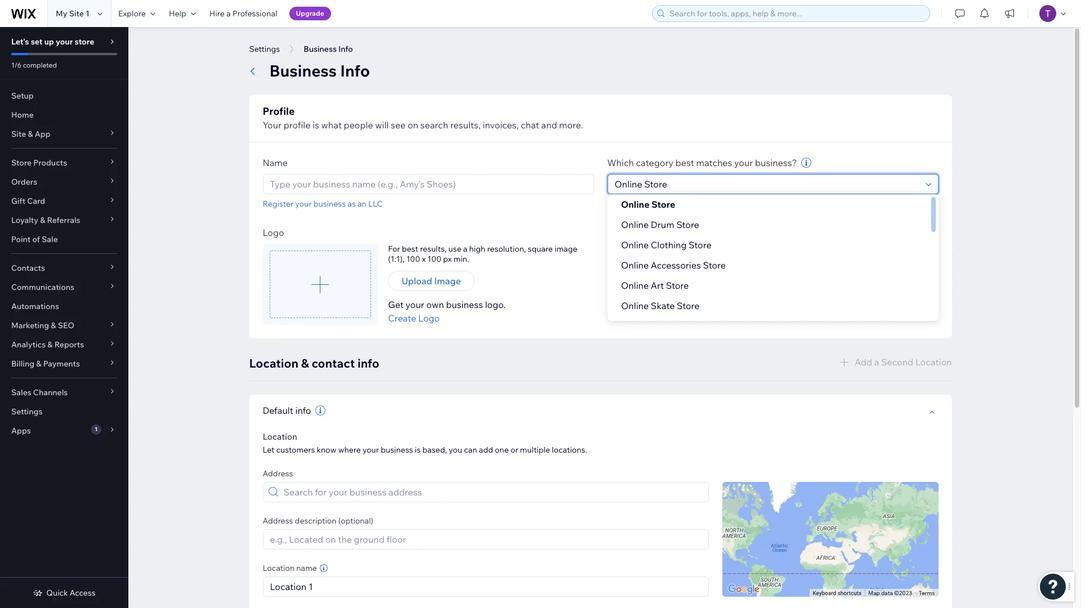 Task type: vqa. For each thing, say whether or not it's contained in the screenshot.
Page skeleton image
no



Task type: locate. For each thing, give the bounding box(es) containing it.
1 horizontal spatial 100
[[428, 254, 441, 264]]

& right loyalty
[[40, 215, 45, 225]]

& for loyalty
[[40, 215, 45, 225]]

business info down "upgrade" button
[[304, 44, 353, 54]]

0 vertical spatial address
[[263, 468, 293, 479]]

0 horizontal spatial a
[[226, 8, 231, 19]]

short description (150 chars)
[[607, 212, 728, 224]]

settings down sales at bottom left
[[11, 407, 42, 417]]

marketing & seo
[[11, 320, 74, 331]]

logo down the own
[[418, 313, 440, 324]]

online up online art store
[[621, 260, 649, 271]]

1 horizontal spatial is
[[415, 445, 421, 455]]

location up default
[[249, 356, 298, 370]]

list box containing online store
[[607, 194, 938, 336]]

your right where
[[363, 445, 379, 455]]

business left the as
[[313, 199, 346, 209]]

best inside the for best results, use a high resolution, square image (1:1), 100 x 100 px min.
[[402, 244, 418, 254]]

& right billing
[[36, 359, 41, 369]]

1 vertical spatial location
[[263, 431, 297, 442]]

business down image
[[446, 299, 483, 310]]

1 address from the top
[[263, 468, 293, 479]]

best right the for
[[402, 244, 418, 254]]

0 vertical spatial site
[[69, 8, 84, 19]]

skate
[[651, 300, 674, 311]]

is left what
[[313, 119, 319, 131]]

0 vertical spatial settings
[[249, 44, 280, 54]]

online up the short
[[621, 199, 649, 210]]

store right accessories
[[703, 260, 726, 271]]

beauty
[[651, 320, 680, 332]]

keyboard
[[813, 590, 836, 596]]

1 vertical spatial description
[[295, 516, 336, 526]]

0 vertical spatial business
[[304, 44, 337, 54]]

automations
[[11, 301, 59, 311]]

channels
[[33, 387, 68, 398]]

info right default
[[295, 405, 311, 416]]

1 vertical spatial results,
[[420, 244, 447, 254]]

apps
[[11, 426, 31, 436]]

0 horizontal spatial logo
[[263, 227, 284, 238]]

1 vertical spatial best
[[402, 244, 418, 254]]

a right "use"
[[463, 244, 467, 254]]

profile
[[284, 119, 311, 131]]

loyalty & referrals
[[11, 215, 80, 225]]

0 vertical spatial location
[[249, 356, 298, 370]]

logo down "register"
[[263, 227, 284, 238]]

own
[[426, 299, 444, 310]]

invoices,
[[483, 119, 519, 131]]

store right beauty
[[682, 320, 705, 332]]

a right hire
[[226, 8, 231, 19]]

is
[[313, 119, 319, 131], [415, 445, 421, 455]]

0 vertical spatial results,
[[450, 119, 481, 131]]

online down the short
[[621, 239, 649, 251]]

store
[[75, 37, 94, 47]]

chat
[[521, 119, 539, 131]]

store up short description (150 chars)
[[651, 199, 675, 210]]

address down the let
[[263, 468, 293, 479]]

business info down business info button
[[269, 61, 370, 81]]

is inside location let customers know where your business is based, you can add one or multiple locations.
[[415, 445, 421, 455]]

2 vertical spatial location
[[263, 563, 295, 573]]

high
[[469, 244, 485, 254]]

location up the let
[[263, 431, 297, 442]]

4 online from the top
[[621, 260, 649, 271]]

profile
[[263, 105, 295, 118]]

for
[[388, 244, 400, 254]]

store for online drum store
[[676, 219, 699, 230]]

0 horizontal spatial best
[[402, 244, 418, 254]]

©2023
[[894, 590, 912, 597]]

address
[[263, 468, 293, 479], [263, 516, 293, 526]]

store right 'drum'
[[676, 219, 699, 230]]

100 left 'x'
[[406, 254, 420, 264]]

your up create logo "button"
[[406, 299, 424, 310]]

site down home
[[11, 129, 26, 139]]

marketing
[[11, 320, 49, 331]]

site right my
[[69, 8, 84, 19]]

3 online from the top
[[621, 239, 649, 251]]

business inside the get your own business logo. create logo
[[446, 299, 483, 310]]

&
[[28, 129, 33, 139], [40, 215, 45, 225], [51, 320, 56, 331], [47, 340, 53, 350], [301, 356, 309, 370], [36, 359, 41, 369]]

settings for 'settings' button
[[249, 44, 280, 54]]

online clothing store
[[621, 239, 711, 251]]

0 vertical spatial info
[[338, 44, 353, 54]]

upgrade button
[[289, 7, 331, 20]]

store right skate
[[676, 300, 699, 311]]

your right "register"
[[295, 199, 312, 209]]

sales channels button
[[0, 383, 128, 402]]

and
[[541, 119, 557, 131]]

0 horizontal spatial site
[[11, 129, 26, 139]]

results, left "use"
[[420, 244, 447, 254]]

a inside the for best results, use a high resolution, square image (1:1), 100 x 100 px min.
[[463, 244, 467, 254]]

0 vertical spatial is
[[313, 119, 319, 131]]

use
[[448, 244, 461, 254]]

0 horizontal spatial business
[[313, 199, 346, 209]]

online for online drum store
[[621, 219, 649, 230]]

data
[[881, 590, 893, 597]]

business left based,
[[381, 445, 413, 455]]

1 online from the top
[[621, 199, 649, 210]]

1 horizontal spatial business
[[381, 445, 413, 455]]

business info
[[304, 44, 353, 54], [269, 61, 370, 81]]

online beauty store
[[621, 320, 705, 332]]

category
[[636, 157, 673, 168]]

0 horizontal spatial settings
[[11, 407, 42, 417]]

online drum store
[[621, 219, 699, 230]]

online for online clothing store
[[621, 239, 649, 251]]

0 vertical spatial info
[[357, 356, 379, 370]]

7 online from the top
[[621, 320, 649, 332]]

my site 1
[[56, 8, 89, 19]]

info
[[357, 356, 379, 370], [295, 405, 311, 416]]

store right art on the right top
[[666, 280, 689, 291]]

& left the seo
[[51, 320, 56, 331]]

0 vertical spatial business info
[[304, 44, 353, 54]]

description for address
[[295, 516, 336, 526]]

set
[[31, 37, 42, 47]]

settings inside 'link'
[[11, 407, 42, 417]]

google image
[[725, 582, 762, 597]]

business inside location let customers know where your business is based, you can add one or multiple locations.
[[381, 445, 413, 455]]

2 address from the top
[[263, 516, 293, 526]]

online for online skate store
[[621, 300, 649, 311]]

1 horizontal spatial 1
[[95, 426, 98, 433]]

1 horizontal spatial description
[[633, 212, 680, 224]]

Enter your business or website type field
[[611, 175, 922, 194]]

1 vertical spatial address
[[263, 516, 293, 526]]

based,
[[422, 445, 447, 455]]

info inside business info button
[[338, 44, 353, 54]]

results, inside the for best results, use a high resolution, square image (1:1), 100 x 100 px min.
[[420, 244, 447, 254]]

1 vertical spatial 1
[[95, 426, 98, 433]]

settings inside button
[[249, 44, 280, 54]]

2 vertical spatial business
[[381, 445, 413, 455]]

your
[[56, 37, 73, 47], [734, 157, 753, 168], [295, 199, 312, 209], [406, 299, 424, 310], [363, 445, 379, 455]]

is left based,
[[415, 445, 421, 455]]

professional
[[232, 8, 277, 19]]

1 vertical spatial business
[[446, 299, 483, 310]]

1 vertical spatial info
[[295, 405, 311, 416]]

settings down the professional
[[249, 44, 280, 54]]

location inside location let customers know where your business is based, you can add one or multiple locations.
[[263, 431, 297, 442]]

results, right search on the left top of page
[[450, 119, 481, 131]]

sales
[[11, 387, 31, 398]]

business
[[304, 44, 337, 54], [269, 61, 337, 81]]

is inside profile your profile is what people will see on search results, invoices, chat and more.
[[313, 119, 319, 131]]

100 right 'x'
[[428, 254, 441, 264]]

contacts
[[11, 263, 45, 273]]

& inside dropdown button
[[28, 129, 33, 139]]

0 vertical spatial best
[[675, 157, 694, 168]]

1
[[86, 8, 89, 19], [95, 426, 98, 433]]

1 vertical spatial is
[[415, 445, 421, 455]]

business inside button
[[304, 44, 337, 54]]

2 online from the top
[[621, 219, 649, 230]]

Search for tools, apps, help & more... field
[[666, 6, 926, 21]]

1 vertical spatial site
[[11, 129, 26, 139]]

0 horizontal spatial is
[[313, 119, 319, 131]]

site & app button
[[0, 124, 128, 144]]

short
[[607, 212, 631, 224]]

0 horizontal spatial results,
[[420, 244, 447, 254]]

description down online store
[[633, 212, 680, 224]]

loyalty & referrals button
[[0, 211, 128, 230]]

& left reports on the bottom left
[[47, 340, 53, 350]]

online left art on the right top
[[621, 280, 649, 291]]

online skate store
[[621, 300, 699, 311]]

1 horizontal spatial info
[[357, 356, 379, 370]]

store for online skate store
[[676, 300, 699, 311]]

online down online store
[[621, 219, 649, 230]]

& left the contact
[[301, 356, 309, 370]]

location for name
[[263, 563, 295, 573]]

point
[[11, 234, 31, 244]]

communications
[[11, 282, 74, 292]]

best
[[675, 157, 694, 168], [402, 244, 418, 254]]

default info
[[263, 405, 311, 416]]

description left (optional)
[[295, 516, 336, 526]]

name
[[263, 157, 288, 168]]

you
[[449, 445, 462, 455]]

1 horizontal spatial results,
[[450, 119, 481, 131]]

0 vertical spatial description
[[633, 212, 680, 224]]

add
[[479, 445, 493, 455]]

location let customers know where your business is based, you can add one or multiple locations.
[[263, 431, 587, 455]]

gift
[[11, 196, 25, 206]]

store down (150
[[688, 239, 711, 251]]

store inside dropdown button
[[11, 158, 32, 168]]

business down "upgrade" button
[[304, 44, 337, 54]]

2 horizontal spatial business
[[446, 299, 483, 310]]

0 horizontal spatial 1
[[86, 8, 89, 19]]

5 online from the top
[[621, 280, 649, 291]]

online left skate
[[621, 300, 649, 311]]

Type your business name (e.g., Amy's Shoes) field
[[267, 175, 590, 194]]

location name
[[263, 563, 317, 573]]

1 vertical spatial logo
[[418, 313, 440, 324]]

6 online from the top
[[621, 300, 649, 311]]

1 horizontal spatial settings
[[249, 44, 280, 54]]

address up location name
[[263, 516, 293, 526]]

billing
[[11, 359, 34, 369]]

point of sale
[[11, 234, 58, 244]]

store for online art store
[[666, 280, 689, 291]]

1 vertical spatial settings
[[11, 407, 42, 417]]

1 horizontal spatial a
[[463, 244, 467, 254]]

upload
[[402, 275, 432, 287]]

1 down settings 'link'
[[95, 426, 98, 433]]

automations link
[[0, 297, 128, 316]]

0 vertical spatial logo
[[263, 227, 284, 238]]

gift card button
[[0, 191, 128, 211]]

location left "name"
[[263, 563, 295, 573]]

store for online accessories store
[[703, 260, 726, 271]]

1 vertical spatial business info
[[269, 61, 370, 81]]

0 vertical spatial a
[[226, 8, 231, 19]]

best left matches
[[675, 157, 694, 168]]

1 horizontal spatial best
[[675, 157, 694, 168]]

list box
[[607, 194, 938, 336]]

store up orders
[[11, 158, 32, 168]]

as
[[348, 199, 356, 209]]

& left the app
[[28, 129, 33, 139]]

& for marketing
[[51, 320, 56, 331]]

100
[[406, 254, 420, 264], [428, 254, 441, 264]]

keyboard shortcuts button
[[813, 590, 862, 598]]

business down business info button
[[269, 61, 337, 81]]

clothing
[[651, 239, 686, 251]]

online left beauty
[[621, 320, 649, 332]]

1 vertical spatial a
[[463, 244, 467, 254]]

your right up
[[56, 37, 73, 47]]

more.
[[559, 119, 583, 131]]

address description (optional)
[[263, 516, 373, 526]]

0 horizontal spatial 100
[[406, 254, 420, 264]]

info right the contact
[[357, 356, 379, 370]]

payments
[[43, 359, 80, 369]]

1 horizontal spatial site
[[69, 8, 84, 19]]

results,
[[450, 119, 481, 131], [420, 244, 447, 254]]

0 horizontal spatial description
[[295, 516, 336, 526]]

1 horizontal spatial logo
[[418, 313, 440, 324]]

1 right my
[[86, 8, 89, 19]]

min.
[[454, 254, 469, 264]]



Task type: describe. For each thing, give the bounding box(es) containing it.
register your business as an llc
[[263, 199, 383, 209]]

loyalty
[[11, 215, 38, 225]]

upload image button
[[388, 271, 475, 291]]

will
[[375, 119, 389, 131]]

billing & payments button
[[0, 354, 128, 373]]

customers
[[276, 445, 315, 455]]

e.g., Located on the ground floor field
[[267, 530, 705, 549]]

which category best matches your business?
[[607, 157, 797, 168]]

description for short
[[633, 212, 680, 224]]

terms
[[919, 590, 935, 597]]

get
[[388, 299, 404, 310]]

profile your profile is what people will see on search results, invoices, chat and more.
[[263, 105, 583, 131]]

location & contact info
[[249, 356, 379, 370]]

get your own business logo. create logo
[[388, 299, 506, 324]]

online for online store
[[621, 199, 649, 210]]

name
[[296, 563, 317, 573]]

quick access
[[46, 588, 96, 598]]

seo
[[58, 320, 74, 331]]

your inside sidebar element
[[56, 37, 73, 47]]

completed
[[23, 61, 57, 69]]

for best results, use a high resolution, square image (1:1), 100 x 100 px min.
[[388, 244, 577, 264]]

online for online art store
[[621, 280, 649, 291]]

register your business as an llc link
[[263, 199, 383, 209]]

can
[[464, 445, 477, 455]]

see
[[391, 119, 406, 131]]

store products
[[11, 158, 67, 168]]

online for online accessories store
[[621, 260, 649, 271]]

image
[[555, 244, 577, 254]]

site inside dropdown button
[[11, 129, 26, 139]]

drum
[[651, 219, 674, 230]]

gift card
[[11, 196, 45, 206]]

where
[[338, 445, 361, 455]]

Add your location name field
[[267, 577, 705, 596]]

create logo button
[[388, 311, 440, 325]]

your inside location let customers know where your business is based, you can add one or multiple locations.
[[363, 445, 379, 455]]

location for let
[[263, 431, 297, 442]]

what
[[321, 119, 342, 131]]

one
[[495, 445, 509, 455]]

register
[[263, 199, 293, 209]]

analytics & reports button
[[0, 335, 128, 354]]

store for online beauty store
[[682, 320, 705, 332]]

(1:1),
[[388, 254, 405, 264]]

store for online clothing store
[[688, 239, 711, 251]]

settings for settings 'link'
[[11, 407, 42, 417]]

accessories
[[651, 260, 701, 271]]

& for location
[[301, 356, 309, 370]]

upload image
[[402, 275, 461, 287]]

let's set up your store
[[11, 37, 94, 47]]

online accessories store
[[621, 260, 726, 271]]

& for analytics
[[47, 340, 53, 350]]

a inside "link"
[[226, 8, 231, 19]]

billing & payments
[[11, 359, 80, 369]]

explore
[[118, 8, 146, 19]]

address for address description (optional)
[[263, 516, 293, 526]]

& for site
[[28, 129, 33, 139]]

0 vertical spatial business
[[313, 199, 346, 209]]

terms link
[[919, 590, 935, 597]]

let's
[[11, 37, 29, 47]]

business info inside button
[[304, 44, 353, 54]]

quick access button
[[33, 588, 96, 598]]

map data ©2023
[[868, 590, 912, 597]]

orders
[[11, 177, 37, 187]]

(150
[[682, 212, 701, 224]]

& for billing
[[36, 359, 41, 369]]

map region
[[669, 430, 957, 608]]

products
[[33, 158, 67, 168]]

1 vertical spatial info
[[340, 61, 370, 81]]

art
[[651, 280, 664, 291]]

store products button
[[0, 153, 128, 172]]

home link
[[0, 105, 128, 124]]

card
[[27, 196, 45, 206]]

1 vertical spatial business
[[269, 61, 337, 81]]

home
[[11, 110, 34, 120]]

settings button
[[244, 41, 286, 57]]

hire a professional link
[[203, 0, 284, 27]]

square
[[528, 244, 553, 254]]

address for address
[[263, 468, 293, 479]]

1 100 from the left
[[406, 254, 420, 264]]

0 horizontal spatial info
[[295, 405, 311, 416]]

orders button
[[0, 172, 128, 191]]

contacts button
[[0, 258, 128, 278]]

1/6
[[11, 61, 21, 69]]

which
[[607, 157, 634, 168]]

1 inside sidebar element
[[95, 426, 98, 433]]

default
[[263, 405, 293, 416]]

0 vertical spatial 1
[[86, 8, 89, 19]]

upgrade
[[296, 9, 324, 17]]

locations.
[[552, 445, 587, 455]]

your right matches
[[734, 157, 753, 168]]

matches
[[696, 157, 732, 168]]

an
[[357, 199, 366, 209]]

my
[[56, 8, 67, 19]]

sidebar element
[[0, 27, 128, 608]]

2 100 from the left
[[428, 254, 441, 264]]

help
[[169, 8, 186, 19]]

px
[[443, 254, 452, 264]]

online art store
[[621, 280, 689, 291]]

your
[[263, 119, 282, 131]]

marketing & seo button
[[0, 316, 128, 335]]

online for online beauty store
[[621, 320, 649, 332]]

location for &
[[249, 356, 298, 370]]

logo.
[[485, 299, 506, 310]]

Search for your business address field
[[280, 483, 705, 502]]

of
[[32, 234, 40, 244]]

results, inside profile your profile is what people will see on search results, invoices, chat and more.
[[450, 119, 481, 131]]

logo inside the get your own business logo. create logo
[[418, 313, 440, 324]]

reports
[[54, 340, 84, 350]]

your inside the get your own business logo. create logo
[[406, 299, 424, 310]]

or
[[511, 445, 518, 455]]

(optional)
[[338, 516, 373, 526]]

Describe your business here. What makes it great? Use short catchy text to tell people what you do or offer. text field
[[608, 230, 938, 310]]



